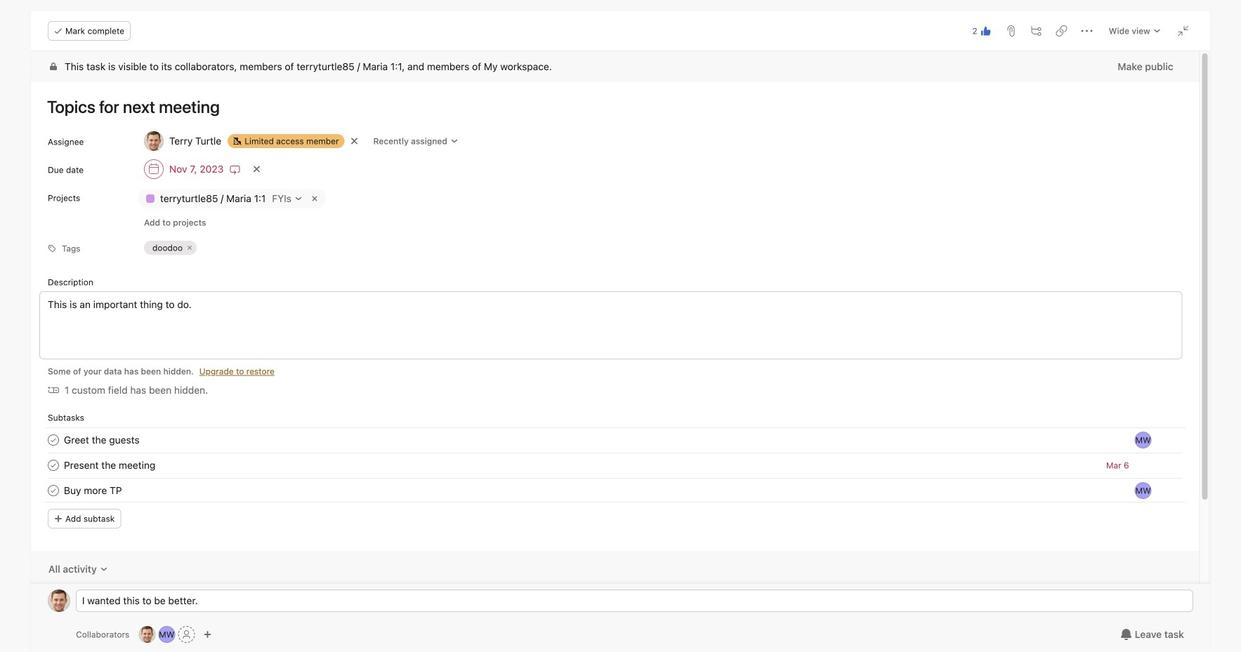 Task type: vqa. For each thing, say whether or not it's contained in the screenshot.
Task Name text box corresponding to second Toggle assignee popover icon from the bottom
yes



Task type: describe. For each thing, give the bounding box(es) containing it.
attachments: add a file to this task, topics for next meeting image
[[1006, 25, 1018, 37]]

task name text field for mark complete option for first list item from the bottom
[[64, 484, 122, 499]]

toggle assignee popover image
[[1136, 432, 1153, 449]]

copy task link image
[[1057, 25, 1068, 37]]

2 mark complete image from the top
[[45, 458, 62, 474]]

1 vertical spatial task name text field
[[64, 433, 140, 448]]

add subtask image
[[1032, 25, 1043, 37]]

remove assignee image
[[351, 137, 359, 145]]

0 vertical spatial task name text field
[[38, 91, 1183, 123]]

1 mark complete image from the top
[[45, 432, 62, 449]]

task name text field for mark complete checkbox at bottom left
[[64, 458, 156, 474]]

Mark complete checkbox
[[45, 458, 62, 474]]

2 likes. you liked this task image
[[981, 25, 992, 37]]

mark complete image
[[45, 483, 62, 500]]

2 horizontal spatial add or remove collaborators image
[[203, 631, 212, 640]]

main content inside the topics for next meeting dialog
[[31, 51, 1200, 653]]



Task type: locate. For each thing, give the bounding box(es) containing it.
1 task name text field from the top
[[64, 458, 156, 474]]

mark complete checkbox down mark complete checkbox at bottom left
[[45, 483, 62, 500]]

all activity image
[[100, 566, 108, 574]]

list item
[[31, 428, 1200, 453], [31, 453, 1200, 479], [31, 479, 1200, 504]]

1 vertical spatial mark complete checkbox
[[45, 483, 62, 500]]

1 vertical spatial mark complete image
[[45, 458, 62, 474]]

mark complete checkbox up mark complete checkbox at bottom left
[[45, 432, 62, 449]]

3 list item from the top
[[31, 479, 1200, 504]]

add or remove collaborators image
[[139, 627, 156, 644], [158, 627, 175, 644], [203, 631, 212, 640]]

mark complete image up mark complete checkbox at bottom left
[[45, 432, 62, 449]]

0 vertical spatial task name text field
[[64, 458, 156, 474]]

1 mark complete checkbox from the top
[[45, 432, 62, 449]]

Mark complete checkbox
[[45, 432, 62, 449], [45, 483, 62, 500]]

topics for next meeting dialog
[[31, 11, 1211, 653]]

1 horizontal spatial add or remove collaborators image
[[158, 627, 175, 644]]

1 list item from the top
[[31, 428, 1200, 453]]

0 horizontal spatial add or remove collaborators image
[[139, 627, 156, 644]]

Task Name text field
[[38, 91, 1183, 123], [64, 433, 140, 448]]

task name text field right mark complete icon
[[64, 484, 122, 499]]

more actions for this task image
[[1082, 25, 1094, 37]]

2 task name text field from the top
[[64, 484, 122, 499]]

open user profile image
[[48, 590, 70, 613]]

collapse task pane image
[[1179, 25, 1190, 37]]

toggle assignee popover image
[[1136, 483, 1153, 500]]

clear due date image
[[253, 165, 261, 174]]

0 vertical spatial mark complete image
[[45, 432, 62, 449]]

0 vertical spatial mark complete checkbox
[[45, 432, 62, 449]]

remove image
[[309, 193, 321, 205]]

mark complete checkbox for first list item from the bottom
[[45, 483, 62, 500]]

task name text field right mark complete checkbox at bottom left
[[64, 458, 156, 474]]

2 list item from the top
[[31, 453, 1200, 479]]

1 vertical spatial task name text field
[[64, 484, 122, 499]]

Task Name text field
[[64, 458, 156, 474], [64, 484, 122, 499]]

mark complete image up mark complete icon
[[45, 458, 62, 474]]

mark complete checkbox for 1st list item
[[45, 432, 62, 449]]

mark complete image
[[45, 432, 62, 449], [45, 458, 62, 474]]

2 mark complete checkbox from the top
[[45, 483, 62, 500]]

main content
[[31, 51, 1200, 653]]

remove image
[[186, 244, 194, 252]]



